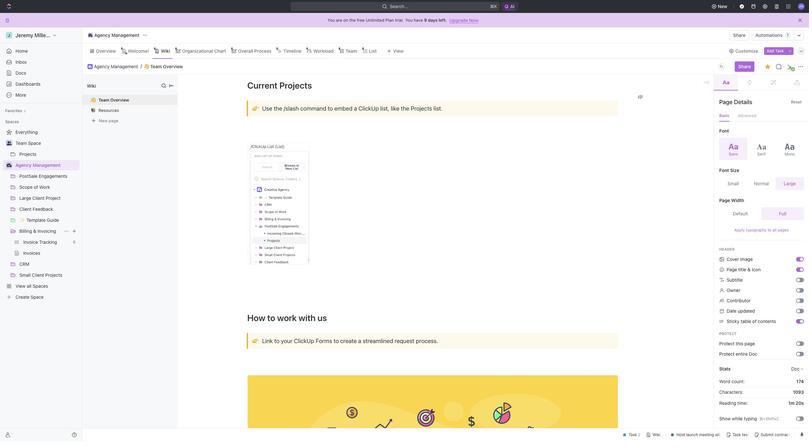 Task type: vqa. For each thing, say whether or not it's contained in the screenshot.
the g, , "element"
no



Task type: locate. For each thing, give the bounding box(es) containing it.
0 horizontal spatial 👋
[[91, 97, 96, 102]]

0 vertical spatial small
[[729, 181, 740, 186]]

client up view all spaces link
[[32, 272, 44, 278]]

all up 'create space'
[[27, 283, 31, 289]]

view inside sidebar navigation
[[16, 283, 26, 289]]

1 horizontal spatial of
[[753, 318, 757, 324]]

large
[[785, 181, 797, 186], [19, 195, 31, 201]]

agency management link up overview link at the left top of the page
[[86, 31, 141, 39]]

full
[[780, 211, 787, 216]]

1 👉 from the top
[[253, 105, 260, 112]]

template
[[26, 217, 46, 223]]

page details
[[720, 99, 753, 105]]

1 vertical spatial all
[[27, 283, 31, 289]]

1 horizontal spatial small
[[729, 181, 740, 186]]

space inside create space link
[[31, 294, 44, 300]]

command
[[301, 105, 327, 112]]

0 horizontal spatial clickup
[[294, 338, 315, 344]]

view for view all spaces
[[16, 283, 26, 289]]

2 horizontal spatial the
[[401, 105, 410, 112]]

protect for protect
[[720, 331, 738, 336]]

client for large
[[32, 195, 45, 201]]

contributor
[[728, 298, 751, 303]]

agency management link down overview link at the left top of the page
[[94, 64, 138, 69]]

👉 left use on the left top
[[253, 105, 260, 112]]

share down customize button
[[739, 64, 752, 69]]

1 vertical spatial agency
[[94, 64, 110, 69]]

the inside you are on the free unlimited plan trial. you have 9 days left. upgrade now
[[350, 17, 356, 23]]

1 horizontal spatial clickup
[[359, 105, 379, 112]]

space inside team space link
[[28, 140, 41, 146]]

0 vertical spatial page
[[109, 118, 119, 123]]

sticky table of contents
[[728, 318, 777, 324]]

small down size
[[729, 181, 740, 186]]

page down cover
[[728, 267, 738, 272]]

projects inside "link"
[[45, 272, 62, 278]]

protect down "protect this page"
[[720, 351, 735, 357]]

9
[[425, 17, 427, 23]]

agency management inside tree
[[16, 162, 61, 168]]

clickup
[[359, 105, 379, 112], [294, 338, 315, 344]]

stats
[[720, 366, 731, 372]]

overview
[[96, 48, 116, 54], [163, 64, 183, 69], [111, 97, 129, 103]]

1 vertical spatial clickup
[[294, 338, 315, 344]]

clickup left list,
[[359, 105, 379, 112]]

large for large client project
[[19, 195, 31, 201]]

1 horizontal spatial the
[[350, 17, 356, 23]]

view inside button
[[394, 48, 404, 54]]

page left width
[[720, 198, 731, 203]]

0 horizontal spatial you
[[328, 17, 335, 23]]

dashboards link
[[3, 79, 80, 89]]

large right normal
[[785, 181, 797, 186]]

spaces down small client projects
[[33, 283, 48, 289]]

👋 down welcome!
[[144, 64, 150, 69]]

page for page width
[[720, 198, 731, 203]]

you left 'are'
[[328, 17, 335, 23]]

/slash
[[284, 105, 299, 112]]

1 horizontal spatial a
[[359, 338, 362, 344]]

you
[[328, 17, 335, 23], [406, 17, 413, 23]]

workload
[[314, 48, 334, 54]]

ai button
[[502, 2, 519, 11]]

2 vertical spatial overview
[[111, 97, 129, 103]]

1 vertical spatial a
[[359, 338, 362, 344]]

0 vertical spatial font
[[720, 128, 730, 134]]

header
[[720, 247, 735, 251]]

business time image down user group image
[[7, 163, 11, 167]]

client up ✨
[[19, 206, 31, 212]]

0 horizontal spatial large
[[19, 195, 31, 201]]

1 vertical spatial business time image
[[7, 163, 11, 167]]

2 vertical spatial agency management link
[[16, 160, 78, 170]]

large down scope
[[19, 195, 31, 201]]

agency management up overview link at the left top of the page
[[94, 32, 140, 38]]

1 vertical spatial large
[[19, 195, 31, 201]]

trial.
[[396, 17, 404, 23]]

1 horizontal spatial page
[[745, 341, 756, 346]]

wiki right welcome!
[[161, 48, 170, 54]]

new inside button
[[719, 4, 728, 9]]

invoices
[[23, 250, 40, 256]]

1 horizontal spatial all
[[773, 228, 778, 232]]

the
[[350, 17, 356, 23], [274, 105, 283, 112], [401, 105, 410, 112]]

👉 left link
[[253, 337, 260, 345]]

0 vertical spatial spaces
[[5, 119, 19, 124]]

agency management link down projects link
[[16, 160, 78, 170]]

protect down sticky
[[720, 331, 738, 336]]

you left have
[[406, 17, 413, 23]]

while
[[733, 416, 744, 421]]

small
[[729, 181, 740, 186], [19, 272, 31, 278]]

1 horizontal spatial view
[[394, 48, 404, 54]]

1 vertical spatial of
[[753, 318, 757, 324]]

timeline link
[[282, 46, 302, 55]]

1 font from the top
[[720, 128, 730, 134]]

client inside large client project link
[[32, 195, 45, 201]]

👋 up 📚
[[91, 97, 96, 102]]

to left embed
[[328, 105, 333, 112]]

agency inside sidebar navigation
[[16, 162, 32, 168]]

1 vertical spatial doc
[[792, 366, 801, 372]]

request
[[395, 338, 415, 344]]

tree
[[3, 127, 80, 302]]

team right user group image
[[16, 140, 27, 146]]

1 vertical spatial dropdown menu image
[[639, 94, 644, 100]]

the right like
[[401, 105, 410, 112]]

0 horizontal spatial business time image
[[7, 163, 11, 167]]

the right on
[[350, 17, 356, 23]]

jm
[[800, 4, 805, 8]]

1 horizontal spatial new
[[719, 4, 728, 9]]

business time image
[[89, 34, 93, 37], [7, 163, 11, 167]]

2 protect from the top
[[720, 341, 735, 346]]

& inside sidebar navigation
[[33, 228, 36, 234]]

0 vertical spatial 👉
[[253, 105, 260, 112]]

overview down wiki link
[[163, 64, 183, 69]]

a right the "create"
[[359, 338, 362, 344]]

📚 resources
[[91, 108, 119, 113]]

client inside client feedback link
[[19, 206, 31, 212]]

3 protect from the top
[[720, 351, 735, 357]]

overview left welcome! link
[[96, 48, 116, 54]]

agency up postsale
[[16, 162, 32, 168]]

1 horizontal spatial you
[[406, 17, 413, 23]]

0 vertical spatial 👋
[[144, 64, 150, 69]]

doc
[[750, 351, 758, 357], [792, 366, 801, 372]]

overview up resources on the left top
[[111, 97, 129, 103]]

management up welcome! link
[[112, 32, 140, 38]]

to right how
[[268, 313, 276, 323]]

small for small client projects
[[19, 272, 31, 278]]

tree containing everything
[[3, 127, 80, 302]]

1 vertical spatial new
[[99, 118, 108, 123]]

1 vertical spatial client
[[19, 206, 31, 212]]

doc up 174
[[792, 366, 801, 372]]

projects left list.
[[411, 105, 433, 112]]

to right link
[[275, 338, 280, 344]]

👉 for 👉 use the /slash command to embed a clickup list, like the projects list.
[[253, 105, 260, 112]]

0 vertical spatial agency management link
[[86, 31, 141, 39]]

all left the pages
[[773, 228, 778, 232]]

1 horizontal spatial wiki
[[161, 48, 170, 54]]

1 vertical spatial spaces
[[33, 283, 48, 289]]

cover image
[[728, 256, 754, 262]]

📚
[[91, 108, 96, 113]]

how
[[248, 313, 266, 323]]

0 vertical spatial doc
[[750, 351, 758, 357]]

0 vertical spatial all
[[773, 228, 778, 232]]

create space link
[[3, 292, 78, 302]]

0 vertical spatial clickup
[[359, 105, 379, 112]]

0 vertical spatial 👋 team overview
[[144, 64, 183, 69]]

agency up overview link at the left top of the page
[[94, 32, 110, 38]]

0 vertical spatial business time image
[[89, 34, 93, 37]]

view up create
[[16, 283, 26, 289]]

0 horizontal spatial wiki
[[87, 83, 96, 88]]

new button
[[710, 1, 732, 12]]

word
[[720, 379, 731, 384]]

spaces
[[5, 119, 19, 124], [33, 283, 48, 289]]

1 vertical spatial management
[[111, 64, 138, 69]]

miller's
[[35, 32, 52, 38]]

font size
[[720, 167, 740, 173]]

0 horizontal spatial of
[[34, 184, 38, 190]]

of inside sidebar navigation
[[34, 184, 38, 190]]

6
[[73, 240, 76, 244]]

new
[[719, 4, 728, 9], [99, 118, 108, 123]]

👋 button
[[91, 97, 99, 103]]

list link
[[368, 46, 377, 55]]

⌘k
[[491, 4, 498, 9]]

space down view all spaces link
[[31, 294, 44, 300]]

0 horizontal spatial all
[[27, 283, 31, 289]]

0 horizontal spatial view
[[16, 283, 26, 289]]

1 vertical spatial space
[[31, 294, 44, 300]]

1 horizontal spatial large
[[785, 181, 797, 186]]

view
[[394, 48, 404, 54], [16, 283, 26, 289]]

font left size
[[720, 167, 730, 173]]

welcome!
[[128, 48, 149, 54]]

team space link
[[16, 138, 78, 148]]

invoices link
[[23, 248, 78, 258]]

projects down crm link
[[45, 272, 62, 278]]

agency management up postsale engagements
[[16, 162, 61, 168]]

space for team space
[[28, 140, 41, 146]]

2 vertical spatial management
[[33, 162, 61, 168]]

1 vertical spatial agency management
[[94, 64, 138, 69]]

overview link
[[95, 46, 116, 55]]

1 horizontal spatial 👋
[[144, 64, 150, 69]]

scope
[[19, 184, 33, 190]]

spaces down favorites in the top left of the page
[[5, 119, 19, 124]]

0 vertical spatial overview
[[96, 48, 116, 54]]

2 vertical spatial agency
[[16, 162, 32, 168]]

2 vertical spatial client
[[32, 272, 44, 278]]

1 vertical spatial agency management link
[[94, 64, 138, 69]]

timeline
[[284, 48, 302, 54]]

0 vertical spatial new
[[719, 4, 728, 9]]

invoice tracking
[[23, 239, 57, 245]]

user group image
[[7, 141, 11, 145]]

agency management down overview link at the left top of the page
[[94, 64, 138, 69]]

days
[[428, 17, 438, 23]]

date
[[728, 308, 737, 314]]

0 horizontal spatial new
[[99, 118, 108, 123]]

0 vertical spatial large
[[785, 181, 797, 186]]

1093
[[794, 389, 805, 395]]

everything
[[16, 129, 38, 135]]

show
[[720, 416, 732, 421]]

0 vertical spatial of
[[34, 184, 38, 190]]

1 vertical spatial page
[[720, 198, 731, 203]]

page
[[109, 118, 119, 123], [745, 341, 756, 346]]

2 👉 from the top
[[253, 337, 260, 345]]

0 vertical spatial view
[[394, 48, 404, 54]]

details
[[735, 99, 753, 105]]

0 vertical spatial page
[[720, 99, 733, 105]]

create space
[[16, 294, 44, 300]]

0 vertical spatial share
[[734, 32, 746, 38]]

share
[[734, 32, 746, 38], [739, 64, 752, 69]]

wiki link
[[160, 46, 170, 55]]

font for font
[[720, 128, 730, 134]]

tracking
[[39, 239, 57, 245]]

1 vertical spatial page
[[745, 341, 756, 346]]

clickup right your
[[294, 338, 315, 344]]

2 vertical spatial page
[[728, 267, 738, 272]]

2 font from the top
[[720, 167, 730, 173]]

small inside "link"
[[19, 272, 31, 278]]

serif
[[758, 151, 767, 156]]

page
[[720, 99, 733, 105], [720, 198, 731, 203], [728, 267, 738, 272]]

1 vertical spatial 👉
[[253, 337, 260, 345]]

page right this
[[745, 341, 756, 346]]

table
[[742, 318, 752, 324]]

1 horizontal spatial doc
[[792, 366, 801, 372]]

team up 📚 resources
[[99, 97, 109, 103]]

management down welcome! link
[[111, 64, 138, 69]]

protect left this
[[720, 341, 735, 346]]

protect for protect entire doc
[[720, 351, 735, 357]]

small down crm on the left bottom of the page
[[19, 272, 31, 278]]

crm
[[19, 261, 29, 267]]

share inside button
[[734, 32, 746, 38]]

👉
[[253, 105, 260, 112], [253, 337, 260, 345]]

of right table
[[753, 318, 757, 324]]

view right list at top
[[394, 48, 404, 54]]

the right use on the left top
[[274, 105, 283, 112]]

team down wiki link
[[150, 64, 162, 69]]

agency right business time icon on the left top of page
[[94, 64, 110, 69]]

dropdown menu image
[[717, 61, 728, 72], [639, 94, 644, 100]]

mono
[[786, 151, 796, 156]]

& right title
[[748, 267, 751, 272]]

1 vertical spatial protect
[[720, 341, 735, 346]]

word count:
[[720, 379, 746, 384]]

how to work with us
[[248, 313, 327, 323]]

team left list link
[[346, 48, 357, 54]]

a inside 👉 link to your clickup forms to create a streamlined request process.
[[359, 338, 362, 344]]

font down basic
[[720, 128, 730, 134]]

share up customize button
[[734, 32, 746, 38]]

page for page title & icon
[[728, 267, 738, 272]]

& right billing
[[33, 228, 36, 234]]

streamlined
[[363, 338, 394, 344]]

1 vertical spatial font
[[720, 167, 730, 173]]

1 horizontal spatial 👋 team overview
[[144, 64, 183, 69]]

wiki up 👋 dropdown button
[[87, 83, 96, 88]]

date updated
[[728, 308, 756, 314]]

share button
[[730, 30, 750, 40]]

process.
[[416, 338, 439, 344]]

0 horizontal spatial the
[[274, 105, 283, 112]]

0 horizontal spatial small
[[19, 272, 31, 278]]

large for large
[[785, 181, 797, 186]]

organizational chart link
[[181, 46, 226, 55]]

page down resources on the left top
[[109, 118, 119, 123]]

1 vertical spatial 👋 team overview
[[91, 97, 129, 103]]

0 vertical spatial a
[[354, 105, 357, 112]]

have
[[414, 17, 423, 23]]

view for view
[[394, 48, 404, 54]]

1 you from the left
[[328, 17, 335, 23]]

2 vertical spatial agency management
[[16, 162, 61, 168]]

upgrade now link
[[450, 17, 479, 23]]

postsale engagements link
[[19, 171, 78, 181]]

postsale
[[19, 173, 38, 179]]

now
[[470, 17, 479, 23]]

2 vertical spatial protect
[[720, 351, 735, 357]]

1 vertical spatial small
[[19, 272, 31, 278]]

0 vertical spatial client
[[32, 195, 45, 201]]

workspace
[[53, 32, 80, 38]]

more
[[16, 92, 26, 98]]

0 horizontal spatial a
[[354, 105, 357, 112]]

client inside small client projects "link"
[[32, 272, 44, 278]]

free
[[357, 17, 365, 23]]

doc right entire
[[750, 351, 758, 357]]

0 vertical spatial &
[[33, 228, 36, 234]]

1 protect from the top
[[720, 331, 738, 336]]

👋
[[144, 64, 150, 69], [91, 97, 96, 102]]

a right embed
[[354, 105, 357, 112]]

large inside tree
[[19, 195, 31, 201]]

business time image right workspace
[[89, 34, 93, 37]]

management down projects link
[[33, 162, 61, 168]]

resources
[[99, 108, 119, 113]]

of left work
[[34, 184, 38, 190]]

0 vertical spatial space
[[28, 140, 41, 146]]

client up client feedback
[[32, 195, 45, 201]]

0 vertical spatial protect
[[720, 331, 738, 336]]

space down everything link
[[28, 140, 41, 146]]

👋 team overview down wiki link
[[144, 64, 183, 69]]

1 vertical spatial view
[[16, 283, 26, 289]]

👋 team overview up resources on the left top
[[91, 97, 129, 103]]

page up basic
[[720, 99, 733, 105]]

1 horizontal spatial &
[[748, 267, 751, 272]]

guide
[[47, 217, 59, 223]]

icon
[[753, 267, 762, 272]]

agency management link for the leftmost business time image
[[16, 160, 78, 170]]



Task type: describe. For each thing, give the bounding box(es) containing it.
1 vertical spatial 👋
[[91, 97, 96, 102]]

unlimited
[[366, 17, 385, 23]]

organizational
[[182, 48, 213, 54]]

home
[[16, 48, 28, 54]]

0 horizontal spatial page
[[109, 118, 119, 123]]

size
[[731, 167, 740, 173]]

owner
[[728, 287, 741, 293]]

link
[[262, 338, 273, 344]]

0 vertical spatial wiki
[[161, 48, 170, 54]]

agency management for agency management link related to the leftmost business time image
[[16, 162, 61, 168]]

team link
[[345, 46, 357, 55]]

crm link
[[19, 259, 78, 269]]

like
[[391, 105, 400, 112]]

organizational chart
[[182, 48, 226, 54]]

invoice
[[23, 239, 38, 245]]

customize
[[736, 48, 759, 54]]

to right forms
[[334, 338, 339, 344]]

width
[[732, 198, 745, 203]]

postsale engagements
[[19, 173, 67, 179]]

client feedback
[[19, 206, 53, 212]]

embed
[[335, 105, 353, 112]]

protect this page
[[720, 341, 756, 346]]

sidebar navigation
[[0, 27, 84, 441]]

20s
[[797, 400, 805, 406]]

✨ template guide link
[[19, 215, 78, 225]]

docs
[[16, 70, 26, 76]]

projects link
[[19, 149, 78, 159]]

scope of work link
[[19, 182, 78, 192]]

chart
[[214, 48, 226, 54]]

1 vertical spatial share
[[739, 64, 752, 69]]

updated
[[739, 308, 756, 314]]

characters:
[[720, 389, 744, 395]]

projects down team space
[[19, 151, 36, 157]]

create
[[16, 294, 29, 300]]

agency management link for business time icon on the left top of page
[[94, 64, 138, 69]]

apply typography to all pages
[[735, 228, 790, 232]]

1
[[788, 33, 790, 38]]

clickup inside 👉 link to your clickup forms to create a streamlined request process.
[[294, 338, 315, 344]]

page for page details
[[720, 99, 733, 105]]

0 vertical spatial management
[[112, 32, 140, 38]]

your
[[281, 338, 293, 344]]

overall
[[238, 48, 253, 54]]

basic
[[720, 113, 730, 118]]

1m 20s
[[789, 400, 805, 406]]

to right typography
[[769, 228, 772, 232]]

overview inside overview link
[[96, 48, 116, 54]]

docs link
[[3, 68, 80, 78]]

projects up /slash
[[280, 80, 312, 91]]

sans
[[730, 151, 739, 156]]

overall process link
[[237, 46, 272, 55]]

plan
[[386, 17, 394, 23]]

tree inside sidebar navigation
[[3, 127, 80, 302]]

add
[[768, 48, 775, 53]]

0 horizontal spatial dropdown menu image
[[639, 94, 644, 100]]

✨
[[19, 217, 25, 223]]

page title & icon
[[728, 267, 762, 272]]

view button
[[385, 43, 406, 59]]

time:
[[738, 400, 749, 406]]

protect for protect this page
[[720, 341, 735, 346]]

small for small
[[729, 181, 740, 186]]

1 horizontal spatial spaces
[[33, 283, 48, 289]]

0 horizontal spatial 👋 team overview
[[91, 97, 129, 103]]

👉 use the /slash command to embed a clickup list, like the projects list.
[[253, 105, 443, 112]]

reading time:
[[720, 400, 749, 406]]

favorites
[[5, 108, 22, 113]]

j
[[8, 33, 10, 38]]

2 you from the left
[[406, 17, 413, 23]]

contents
[[759, 318, 777, 324]]

font for font size
[[720, 167, 730, 173]]

upgrade
[[450, 17, 468, 23]]

space for create space
[[31, 294, 44, 300]]

0 horizontal spatial doc
[[750, 351, 758, 357]]

left.
[[439, 17, 447, 23]]

new page
[[99, 118, 119, 123]]

client for small
[[32, 272, 44, 278]]

overview inside 👋 team overview
[[111, 97, 129, 103]]

home link
[[3, 46, 80, 56]]

cover
[[728, 256, 740, 262]]

count:
[[732, 379, 746, 384]]

add task
[[768, 48, 785, 53]]

team inside sidebar navigation
[[16, 140, 27, 146]]

normal
[[755, 181, 770, 186]]

business time image
[[89, 65, 92, 68]]

new for new page
[[99, 118, 108, 123]]

0 vertical spatial dropdown menu image
[[717, 61, 728, 72]]

invoice tracking link
[[23, 237, 71, 247]]

list.
[[434, 105, 443, 112]]

work
[[39, 184, 50, 190]]

billing & invoicing link
[[19, 226, 61, 236]]

all inside sidebar navigation
[[27, 283, 31, 289]]

on
[[344, 17, 349, 23]]

0 horizontal spatial spaces
[[5, 119, 19, 124]]

this
[[737, 341, 744, 346]]

apply
[[735, 228, 746, 232]]

management inside sidebar navigation
[[33, 162, 61, 168]]

automations
[[756, 32, 783, 38]]

1 vertical spatial overview
[[163, 64, 183, 69]]

✨ template guide
[[19, 217, 59, 223]]

everything link
[[3, 127, 78, 137]]

scope of work
[[19, 184, 50, 190]]

image
[[741, 256, 754, 262]]

dashboards
[[16, 81, 41, 87]]

0 vertical spatial agency management
[[94, 32, 140, 38]]

team space
[[16, 140, 41, 146]]

174
[[797, 379, 805, 384]]

pages
[[779, 228, 790, 232]]

subtitle
[[728, 277, 744, 283]]

a inside 👉 use the /slash command to embed a clickup list, like the projects list.
[[354, 105, 357, 112]]

1 horizontal spatial business time image
[[89, 34, 93, 37]]

projects inside 👉 use the /slash command to embed a clickup list, like the projects list.
[[411, 105, 433, 112]]

list
[[369, 48, 377, 54]]

⌘+shift+c
[[760, 416, 780, 421]]

agency management for agency management link associated with business time icon on the left top of page
[[94, 64, 138, 69]]

create
[[341, 338, 357, 344]]

1 vertical spatial &
[[748, 267, 751, 272]]

view all spaces
[[16, 283, 48, 289]]

entire
[[737, 351, 749, 357]]

0 vertical spatial agency
[[94, 32, 110, 38]]

👉 for 👉 link to your clickup forms to create a streamlined request process.
[[253, 337, 260, 345]]

large client project link
[[19, 193, 78, 203]]

new for new
[[719, 4, 728, 9]]

1 vertical spatial wiki
[[87, 83, 96, 88]]

clickup inside 👉 use the /slash command to embed a clickup list, like the projects list.
[[359, 105, 379, 112]]

search...
[[390, 4, 409, 9]]

jeremy miller's workspace, , element
[[6, 32, 12, 38]]

current projects
[[248, 80, 312, 91]]

reading
[[720, 400, 737, 406]]

to inside 👉 use the /slash command to embed a clickup list, like the projects list.
[[328, 105, 333, 112]]



